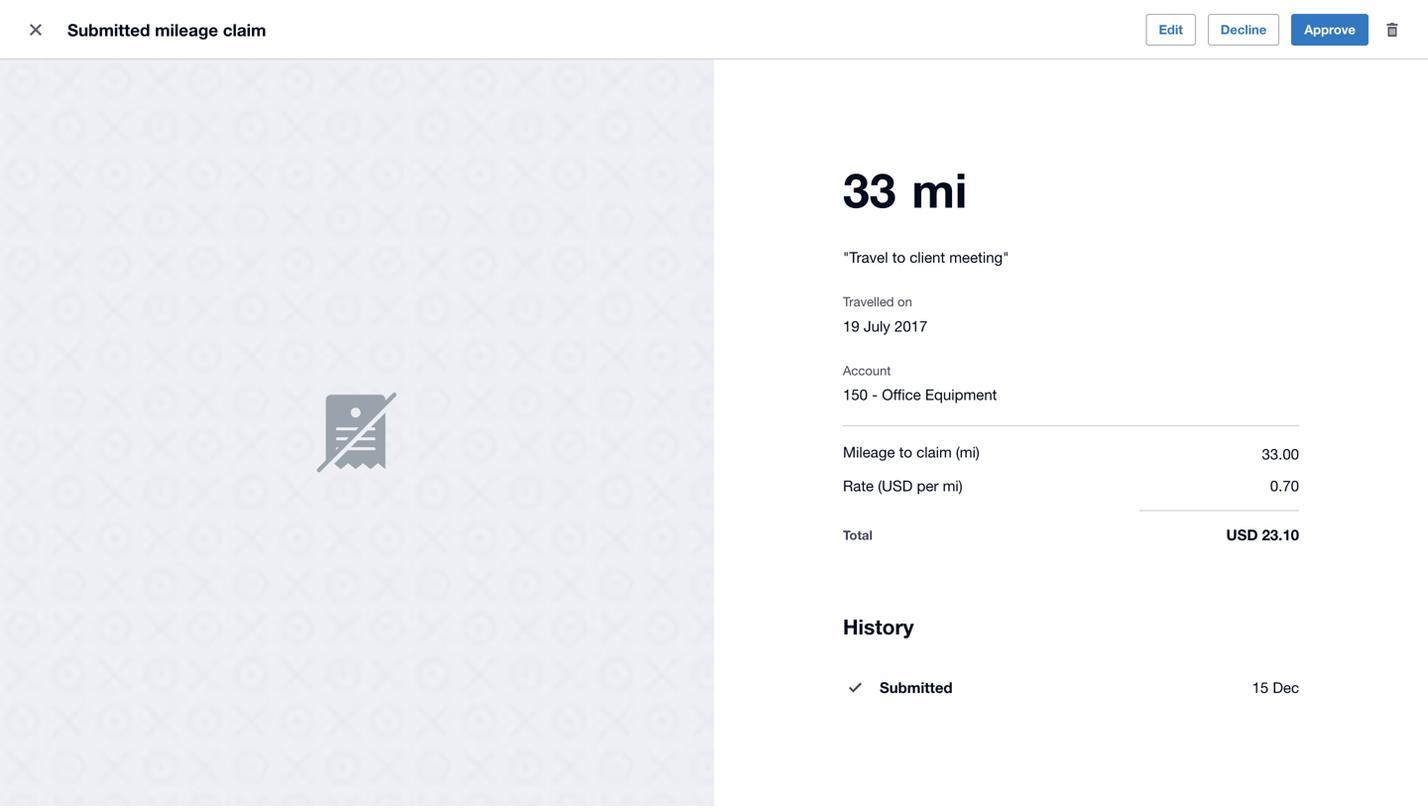 Task type: describe. For each thing, give the bounding box(es) containing it.
decline
[[1221, 22, 1267, 37]]

per
[[917, 477, 939, 494]]

150
[[843, 386, 868, 403]]

submitted mileage claim
[[67, 20, 266, 40]]

15
[[1253, 679, 1269, 696]]

0.70
[[1271, 477, 1300, 494]]

approve
[[1305, 22, 1356, 37]]

33
[[843, 161, 896, 218]]

0 vertical spatial mi
[[912, 161, 968, 218]]

equipment
[[926, 386, 998, 403]]

on
[[898, 294, 913, 309]]

office
[[882, 386, 921, 403]]

"travel to client meeting"
[[843, 248, 1010, 266]]

account 150 - office equipment
[[843, 363, 998, 403]]

claim for to
[[917, 443, 952, 461]]

0 horizontal spatial )
[[959, 477, 963, 494]]

33.00
[[1262, 445, 1300, 463]]

approve button
[[1292, 14, 1369, 46]]

2017
[[895, 317, 928, 335]]

to for "travel
[[893, 248, 906, 266]]

(usd
[[878, 477, 913, 494]]

history
[[843, 614, 914, 639]]



Task type: locate. For each thing, give the bounding box(es) containing it.
submitted right close image
[[67, 20, 150, 40]]

(
[[956, 443, 960, 461]]

0 vertical spatial )
[[976, 443, 980, 461]]

close image
[[16, 10, 56, 50]]

travelled on 19 july 2017
[[843, 294, 928, 335]]

claim
[[223, 20, 266, 40], [917, 443, 952, 461]]

mi up 'client'
[[912, 161, 968, 218]]

-
[[872, 386, 878, 403]]

submitted down history
[[880, 679, 953, 697]]

1 horizontal spatial submitted
[[880, 679, 953, 697]]

1 horizontal spatial )
[[976, 443, 980, 461]]

submitted for submitted mileage claim
[[67, 20, 150, 40]]

to for mileage
[[900, 443, 913, 461]]

claim right the mileage
[[223, 20, 266, 40]]

15 dec
[[1253, 679, 1300, 696]]

usd 23.10
[[1227, 526, 1300, 544]]

edit button
[[1146, 14, 1196, 46]]

1 vertical spatial claim
[[917, 443, 952, 461]]

0 horizontal spatial submitted
[[67, 20, 150, 40]]

edit
[[1159, 22, 1183, 37]]

claim left (
[[917, 443, 952, 461]]

rate
[[843, 477, 874, 494]]

0 vertical spatial submitted
[[67, 20, 150, 40]]

client
[[910, 248, 946, 266]]

account
[[843, 363, 891, 378]]

19
[[843, 317, 860, 335]]

to left 'client'
[[893, 248, 906, 266]]

rate (usd per mi )
[[843, 477, 963, 494]]

"travel
[[843, 248, 889, 266]]

travelled
[[843, 294, 894, 309]]

) right (
[[976, 443, 980, 461]]

submitted
[[67, 20, 150, 40], [880, 679, 953, 697]]

total
[[843, 528, 873, 543]]

0 vertical spatial to
[[893, 248, 906, 266]]

0 vertical spatial claim
[[223, 20, 266, 40]]

usd
[[1227, 526, 1259, 544]]

1 vertical spatial submitted
[[880, 679, 953, 697]]

claim for mileage
[[223, 20, 266, 40]]

mi
[[912, 161, 968, 218], [960, 443, 976, 461], [943, 477, 959, 494]]

mi down equipment
[[960, 443, 976, 461]]

to up rate (usd per mi )
[[900, 443, 913, 461]]

0 horizontal spatial claim
[[223, 20, 266, 40]]

dec
[[1273, 679, 1300, 696]]

23.10
[[1262, 526, 1300, 544]]

1 vertical spatial to
[[900, 443, 913, 461]]

) right the per
[[959, 477, 963, 494]]

2 vertical spatial mi
[[943, 477, 959, 494]]

mileage to claim ( mi )
[[843, 443, 980, 461]]

1 vertical spatial mi
[[960, 443, 976, 461]]

1 horizontal spatial claim
[[917, 443, 952, 461]]

submitted for submitted
[[880, 679, 953, 697]]

mileage
[[155, 20, 218, 40]]

meeting"
[[950, 248, 1010, 266]]

mi right the per
[[943, 477, 959, 494]]

mileage
[[843, 443, 895, 461]]

1 vertical spatial )
[[959, 477, 963, 494]]

july
[[864, 317, 891, 335]]

decline button
[[1208, 14, 1280, 46]]

)
[[976, 443, 980, 461], [959, 477, 963, 494]]

to
[[893, 248, 906, 266], [900, 443, 913, 461]]

delete image
[[1373, 10, 1413, 50]]



Task type: vqa. For each thing, say whether or not it's contained in the screenshot.
"Mi" to the bottom
yes



